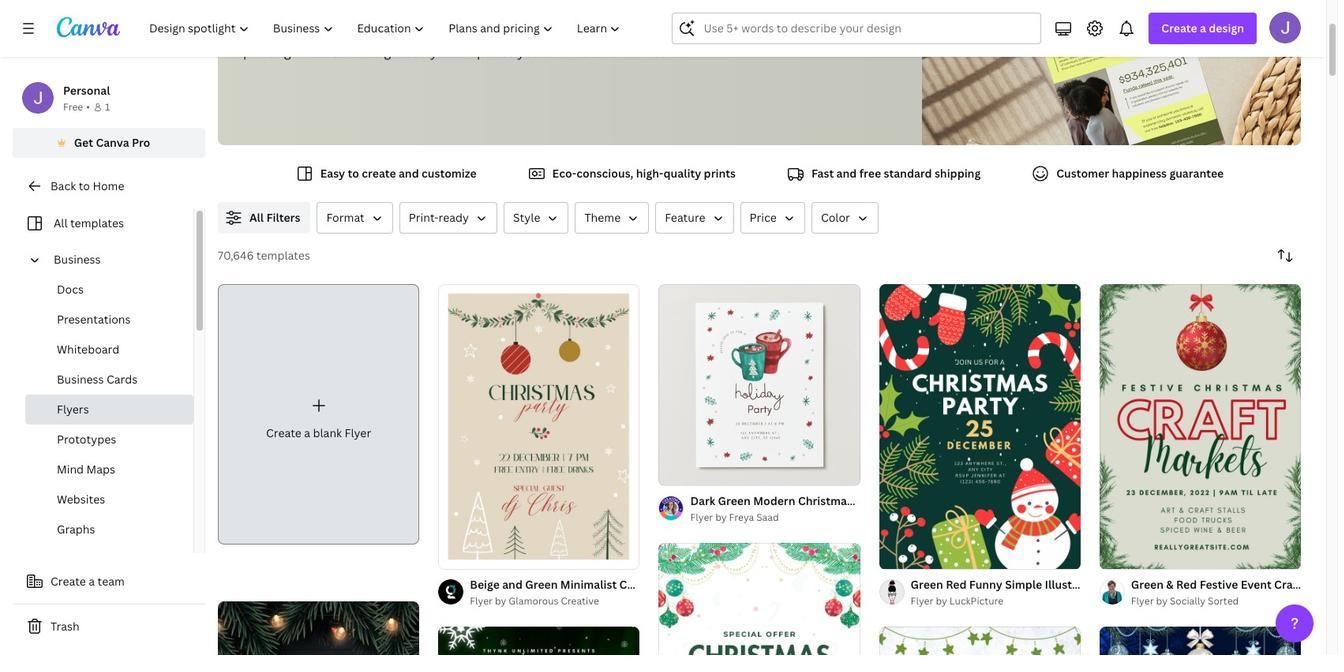 Task type: vqa. For each thing, say whether or not it's contained in the screenshot.
"in"
yes



Task type: describe. For each thing, give the bounding box(es) containing it.
a for blank
[[304, 426, 311, 441]]

flyer down dark at right bottom
[[691, 511, 714, 525]]

high-
[[636, 166, 664, 181]]

modern
[[754, 494, 796, 509]]

minimalist
[[561, 577, 617, 592]]

mind
[[57, 462, 84, 477]]

flyer by freya saad link
[[691, 510, 861, 526]]

prototypes
[[57, 432, 116, 447]]

trash link
[[13, 611, 205, 643]]

customize inside loop everyone in about your brand's latest announcements and deals by printing and distributing free flyer templates you can customize on canva.
[[568, 43, 630, 61]]

print-
[[409, 210, 439, 225]]

ready
[[439, 210, 469, 225]]

maps
[[87, 462, 115, 477]]

Sort by button
[[1270, 240, 1302, 272]]

christmas inside dark green modern christmas eve party flyer flyer by freya saad
[[799, 494, 853, 509]]

flyer down freya
[[708, 577, 736, 592]]

and right fast
[[837, 166, 857, 181]]

sorted
[[1209, 595, 1240, 608]]

by inside loop everyone in about your brand's latest announcements and deals by printing and distributing free flyer templates you can customize on canva.
[[671, 23, 686, 40]]

back to home link
[[13, 171, 205, 202]]

standard
[[884, 166, 933, 181]]

create for create a blank flyer
[[266, 426, 302, 441]]

create a design
[[1162, 21, 1245, 36]]

print-ready button
[[400, 202, 498, 234]]

printing
[[243, 43, 291, 61]]

back
[[51, 179, 76, 194]]

beige and green minimalist christmas party flyer image
[[439, 285, 640, 569]]

business link
[[47, 245, 184, 275]]

dark green modern christmas eve party flyer link
[[691, 493, 936, 510]]

blue and white decoration christmas greeting flyer portrait image
[[1100, 627, 1302, 656]]

and down everyone
[[294, 43, 317, 61]]

format
[[327, 210, 365, 225]]

create
[[362, 166, 396, 181]]

color button
[[812, 202, 879, 234]]

shipping
[[935, 166, 981, 181]]

prints
[[704, 166, 736, 181]]

green & red festive event craft markets christmas flyer portrait image
[[1100, 285, 1302, 569]]

to for back
[[79, 179, 90, 194]]

back to home
[[51, 179, 124, 194]]

flyer left luckpicture on the bottom right of page
[[911, 595, 934, 608]]

websites link
[[25, 485, 194, 515]]

business for business cards
[[57, 372, 104, 387]]

all filters button
[[218, 202, 311, 234]]

create a team
[[51, 574, 125, 589]]

templates for all templates
[[70, 216, 124, 231]]

beige and green minimalist christmas party flyer link
[[470, 577, 736, 594]]

green inside the beige and green minimalist christmas party flyer flyer by glamorous creative
[[526, 577, 558, 592]]

docs
[[57, 282, 84, 297]]

by left luckpicture on the bottom right of page
[[936, 595, 948, 608]]

all filters
[[250, 210, 301, 225]]

theme
[[585, 210, 621, 225]]

glamorous
[[509, 595, 559, 608]]

flyer right blank
[[345, 426, 371, 441]]

print-ready
[[409, 210, 469, 225]]

canva
[[96, 135, 129, 150]]

on
[[633, 43, 649, 61]]

your
[[391, 23, 418, 40]]

flyer by socially sorted link
[[1132, 594, 1302, 610]]

free •
[[63, 100, 90, 114]]

mind maps
[[57, 462, 115, 477]]

personal
[[63, 83, 110, 98]]

team
[[98, 574, 125, 589]]

presentations link
[[25, 305, 194, 335]]

socially
[[1171, 595, 1206, 608]]

happiness
[[1113, 166, 1168, 181]]

all templates link
[[22, 209, 184, 239]]

create a blank flyer element
[[218, 284, 420, 545]]

1 vertical spatial free
[[860, 166, 882, 181]]

whiteboard
[[57, 342, 119, 357]]

get
[[74, 135, 93, 150]]

create a design button
[[1150, 13, 1258, 44]]

1 of 2
[[670, 467, 693, 479]]

a for team
[[89, 574, 95, 589]]

customer
[[1057, 166, 1110, 181]]

prototypes link
[[25, 425, 194, 455]]

and inside the beige and green minimalist christmas party flyer flyer by glamorous creative
[[503, 577, 523, 592]]

by left socially
[[1157, 595, 1168, 608]]

color
[[821, 210, 851, 225]]

top level navigation element
[[139, 13, 635, 44]]

announcements
[[508, 23, 606, 40]]

graphs
[[57, 522, 95, 537]]

flyer by socially sorted
[[1132, 595, 1240, 608]]

eco-
[[553, 166, 577, 181]]

guarantee
[[1170, 166, 1225, 181]]

of
[[677, 467, 686, 479]]

flyers
[[57, 402, 89, 417]]

by inside the beige and green minimalist christmas party flyer flyer by glamorous creative
[[495, 595, 507, 608]]

price
[[750, 210, 777, 225]]

deals
[[636, 23, 668, 40]]

flyer down beige
[[470, 595, 493, 608]]

flyer by luckpicture link
[[911, 594, 1081, 610]]

price button
[[741, 202, 806, 234]]

create for create a design
[[1162, 21, 1198, 36]]



Task type: locate. For each thing, give the bounding box(es) containing it.
fast and free standard shipping
[[812, 166, 981, 181]]

create a blank flyer
[[266, 426, 371, 441]]

to
[[348, 166, 359, 181], [79, 179, 90, 194]]

1 horizontal spatial create
[[266, 426, 302, 441]]

presentations
[[57, 312, 131, 327]]

saad
[[757, 511, 779, 525]]

create for create a team
[[51, 574, 86, 589]]

dark
[[691, 494, 716, 509]]

1 left of
[[670, 467, 675, 479]]

green and red watercolor christmas sale flyer image
[[659, 544, 861, 656]]

customize left on
[[568, 43, 630, 61]]

style
[[514, 210, 541, 225]]

1 horizontal spatial christmas
[[799, 494, 853, 509]]

2 horizontal spatial templates
[[453, 43, 515, 61]]

1
[[105, 100, 110, 114], [670, 467, 675, 479]]

to for easy
[[348, 166, 359, 181]]

1 for 1
[[105, 100, 110, 114]]

business cards
[[57, 372, 138, 387]]

feature button
[[656, 202, 734, 234]]

whiteboard link
[[25, 335, 194, 365]]

create
[[1162, 21, 1198, 36], [266, 426, 302, 441], [51, 574, 86, 589]]

0 vertical spatial business
[[54, 252, 101, 267]]

1 vertical spatial business
[[57, 372, 104, 387]]

1 vertical spatial a
[[304, 426, 311, 441]]

0 horizontal spatial templates
[[70, 216, 124, 231]]

0 vertical spatial free
[[394, 43, 419, 61]]

freya
[[730, 511, 755, 525]]

about
[[352, 23, 387, 40]]

dark green modern christmas eve party flyer image
[[659, 284, 861, 486], [218, 602, 420, 656]]

templates for 70,646 templates
[[257, 248, 310, 263]]

free down your
[[394, 43, 419, 61]]

easy
[[321, 166, 345, 181]]

templates down latest
[[453, 43, 515, 61]]

flyer
[[345, 426, 371, 441], [909, 494, 936, 509], [691, 511, 714, 525], [708, 577, 736, 592], [470, 595, 493, 608], [911, 595, 934, 608], [1132, 595, 1155, 608]]

style button
[[504, 202, 569, 234]]

all inside button
[[250, 210, 264, 225]]

green up freya
[[719, 494, 751, 509]]

by inside dark green modern christmas eve party flyer flyer by freya saad
[[716, 511, 727, 525]]

format button
[[317, 202, 393, 234]]

a inside create a design dropdown button
[[1201, 21, 1207, 36]]

by down beige
[[495, 595, 507, 608]]

create inside button
[[51, 574, 86, 589]]

pro
[[132, 135, 150, 150]]

1 vertical spatial templates
[[70, 216, 124, 231]]

1 horizontal spatial templates
[[257, 248, 310, 263]]

1 horizontal spatial 1
[[670, 467, 675, 479]]

0 horizontal spatial christmas
[[620, 577, 674, 592]]

filters
[[267, 210, 301, 225]]

to right back
[[79, 179, 90, 194]]

1 for 1 of 2
[[670, 467, 675, 479]]

0 horizontal spatial to
[[79, 179, 90, 194]]

1 vertical spatial green
[[526, 577, 558, 592]]

canva.
[[652, 43, 694, 61]]

0 vertical spatial christmas
[[799, 494, 853, 509]]

customize up ready
[[422, 166, 477, 181]]

2 vertical spatial templates
[[257, 248, 310, 263]]

0 horizontal spatial all
[[54, 216, 68, 231]]

jacob simon image
[[1270, 12, 1302, 43]]

0 vertical spatial create
[[1162, 21, 1198, 36]]

templates down filters
[[257, 248, 310, 263]]

0 horizontal spatial 1
[[105, 100, 110, 114]]

by
[[671, 23, 686, 40], [716, 511, 727, 525], [495, 595, 507, 608], [936, 595, 948, 608], [1157, 595, 1168, 608]]

a for design
[[1201, 21, 1207, 36]]

0 horizontal spatial a
[[89, 574, 95, 589]]

and
[[609, 23, 632, 40], [294, 43, 317, 61], [399, 166, 419, 181], [837, 166, 857, 181], [503, 577, 523, 592]]

eve
[[856, 494, 875, 509]]

to right 'easy'
[[348, 166, 359, 181]]

green white minimalist merry christmas flyer portrait image
[[880, 627, 1081, 656]]

mind maps link
[[25, 455, 194, 485]]

1 horizontal spatial customize
[[568, 43, 630, 61]]

graphs link
[[25, 515, 194, 545]]

1 vertical spatial create
[[266, 426, 302, 441]]

None search field
[[673, 13, 1042, 44]]

1 horizontal spatial green
[[719, 494, 751, 509]]

by left freya
[[716, 511, 727, 525]]

Search search field
[[704, 13, 1032, 43]]

2
[[688, 467, 693, 479]]

party inside dark green modern christmas eve party flyer flyer by freya saad
[[878, 494, 907, 509]]

0 vertical spatial party
[[878, 494, 907, 509]]

get canva pro button
[[13, 128, 205, 158]]

a left the team
[[89, 574, 95, 589]]

create a blank flyer link
[[218, 284, 420, 545]]

distributing
[[320, 43, 391, 61]]

1 horizontal spatial dark green modern christmas eve party flyer image
[[659, 284, 861, 486]]

get canva pro
[[74, 135, 150, 150]]

design
[[1210, 21, 1245, 36]]

0 vertical spatial 1
[[105, 100, 110, 114]]

0 horizontal spatial free
[[394, 43, 419, 61]]

christmas left eve
[[799, 494, 853, 509]]

create left the team
[[51, 574, 86, 589]]

green inside dark green modern christmas eve party flyer flyer by freya saad
[[719, 494, 751, 509]]

a left design
[[1201, 21, 1207, 36]]

create left blank
[[266, 426, 302, 441]]

a left blank
[[304, 426, 311, 441]]

business cards link
[[25, 365, 194, 395]]

easy to create and customize
[[321, 166, 477, 181]]

green up glamorous
[[526, 577, 558, 592]]

create a team button
[[13, 566, 205, 598]]

christmas right minimalist
[[620, 577, 674, 592]]

flyer left socially
[[1132, 595, 1155, 608]]

free
[[63, 100, 83, 114]]

loop everyone in about your brand's latest announcements and deals by printing and distributing free flyer templates you can customize on canva.
[[243, 23, 694, 61]]

and left deals
[[609, 23, 632, 40]]

blank
[[313, 426, 342, 441]]

cards
[[107, 372, 138, 387]]

0 horizontal spatial dark green modern christmas eve party flyer image
[[218, 602, 420, 656]]

all for all templates
[[54, 216, 68, 231]]

christmas
[[799, 494, 853, 509], [620, 577, 674, 592]]

create left design
[[1162, 21, 1198, 36]]

green red funny simple illustrated christmas party invitation flyer image
[[880, 285, 1081, 569]]

free
[[394, 43, 419, 61], [860, 166, 882, 181]]

dark green modern christmas eve party flyer flyer by freya saad
[[691, 494, 936, 525]]

to inside "link"
[[79, 179, 90, 194]]

party for eve
[[878, 494, 907, 509]]

flyer
[[422, 43, 450, 61]]

flyer by luckpicture
[[911, 595, 1004, 608]]

0 horizontal spatial create
[[51, 574, 86, 589]]

all down back
[[54, 216, 68, 231]]

0 vertical spatial a
[[1201, 21, 1207, 36]]

business inside "link"
[[54, 252, 101, 267]]

and up glamorous
[[503, 577, 523, 592]]

2 horizontal spatial a
[[1201, 21, 1207, 36]]

trash
[[51, 619, 79, 634]]

all left filters
[[250, 210, 264, 225]]

all for all filters
[[250, 210, 264, 225]]

luckpicture
[[950, 595, 1004, 608]]

latest
[[470, 23, 505, 40]]

templates down "back to home"
[[70, 216, 124, 231]]

business up docs
[[54, 252, 101, 267]]

conscious,
[[577, 166, 634, 181]]

1 horizontal spatial free
[[860, 166, 882, 181]]

1 vertical spatial christmas
[[620, 577, 674, 592]]

flyer right eve
[[909, 494, 936, 509]]

business inside 'link'
[[57, 372, 104, 387]]

can
[[543, 43, 565, 61]]

1 vertical spatial 1
[[670, 467, 675, 479]]

green christmas party flyer image
[[439, 627, 640, 656]]

2 horizontal spatial create
[[1162, 21, 1198, 36]]

websites
[[57, 492, 105, 507]]

flyer by glamorous creative link
[[470, 594, 640, 610]]

customize
[[568, 43, 630, 61], [422, 166, 477, 181]]

business for business
[[54, 252, 101, 267]]

theme button
[[575, 202, 650, 234]]

all templates
[[54, 216, 124, 231]]

1 vertical spatial party
[[677, 577, 706, 592]]

1 horizontal spatial to
[[348, 166, 359, 181]]

create inside dropdown button
[[1162, 21, 1198, 36]]

free left standard
[[860, 166, 882, 181]]

customer happiness guarantee
[[1057, 166, 1225, 181]]

beige
[[470, 577, 500, 592]]

0 vertical spatial customize
[[568, 43, 630, 61]]

70,646 templates
[[218, 248, 310, 263]]

1 horizontal spatial party
[[878, 494, 907, 509]]

christmas inside the beige and green minimalist christmas party flyer flyer by glamorous creative
[[620, 577, 674, 592]]

templates inside loop everyone in about your brand's latest announcements and deals by printing and distributing free flyer templates you can customize on canva.
[[453, 43, 515, 61]]

1 vertical spatial customize
[[422, 166, 477, 181]]

2 vertical spatial create
[[51, 574, 86, 589]]

home
[[93, 179, 124, 194]]

eco-conscious, high-quality prints
[[553, 166, 736, 181]]

0 vertical spatial templates
[[453, 43, 515, 61]]

1 vertical spatial dark green modern christmas eve party flyer image
[[218, 602, 420, 656]]

0 horizontal spatial green
[[526, 577, 558, 592]]

1 horizontal spatial all
[[250, 210, 264, 225]]

party for christmas
[[677, 577, 706, 592]]

free inside loop everyone in about your brand's latest announcements and deals by printing and distributing free flyer templates you can customize on canva.
[[394, 43, 419, 61]]

creative
[[561, 595, 599, 608]]

0 horizontal spatial party
[[677, 577, 706, 592]]

2 vertical spatial a
[[89, 574, 95, 589]]

0 vertical spatial dark green modern christmas eve party flyer image
[[659, 284, 861, 486]]

1 of 2 link
[[659, 284, 861, 486]]

1 horizontal spatial a
[[304, 426, 311, 441]]

a inside create a team button
[[89, 574, 95, 589]]

a inside create a blank flyer element
[[304, 426, 311, 441]]

templates
[[453, 43, 515, 61], [70, 216, 124, 231], [257, 248, 310, 263]]

0 vertical spatial green
[[719, 494, 751, 509]]

business up flyers
[[57, 372, 104, 387]]

all
[[250, 210, 264, 225], [54, 216, 68, 231]]

party inside the beige and green minimalist christmas party flyer flyer by glamorous creative
[[677, 577, 706, 592]]

70,646
[[218, 248, 254, 263]]

and right the create
[[399, 166, 419, 181]]

1 right •
[[105, 100, 110, 114]]

0 horizontal spatial customize
[[422, 166, 477, 181]]

•
[[86, 100, 90, 114]]

by up canva.
[[671, 23, 686, 40]]



